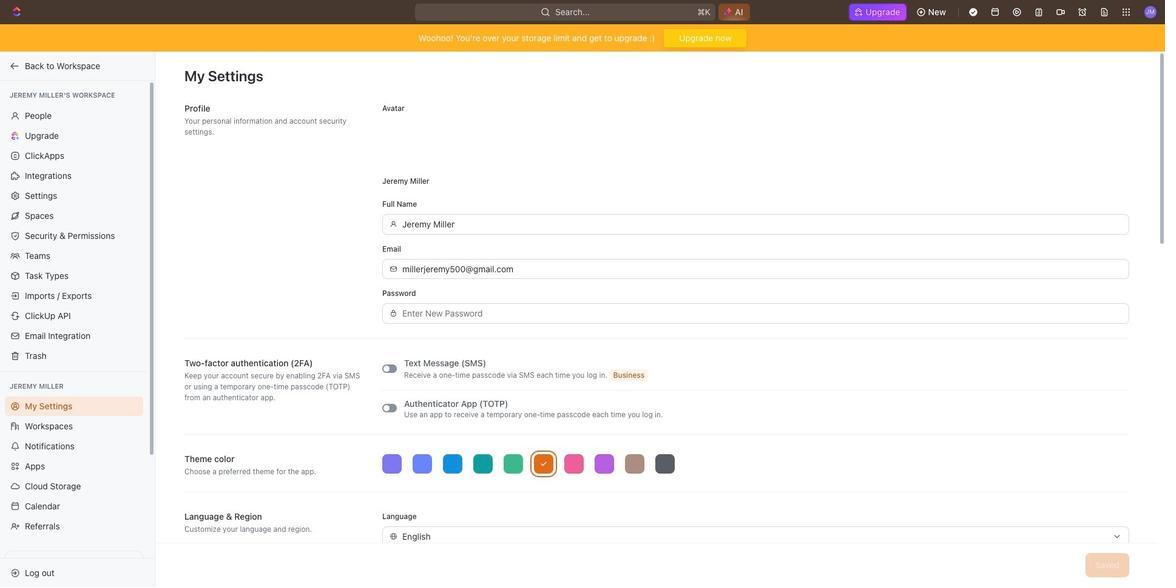 Task type: vqa. For each thing, say whether or not it's contained in the screenshot.
Sidebar navigation
no



Task type: locate. For each thing, give the bounding box(es) containing it.
option
[[382, 454, 402, 474], [413, 454, 432, 474], [443, 454, 463, 474], [473, 454, 493, 474], [504, 454, 523, 474], [534, 454, 554, 474], [564, 454, 584, 474], [595, 454, 614, 474], [625, 454, 645, 474], [656, 454, 675, 474]]

4 option from the left
[[473, 454, 493, 474]]

7 option from the left
[[564, 454, 584, 474]]

1 option from the left
[[382, 454, 402, 474]]

None text field
[[402, 527, 1108, 546], [402, 572, 1108, 588], [402, 527, 1108, 546], [402, 572, 1108, 588]]

Enter New Password text field
[[402, 304, 1122, 323]]

Enter Username text field
[[402, 215, 1122, 234]]

Enter Email text field
[[402, 259, 1122, 279]]

5 option from the left
[[504, 454, 523, 474]]

10 option from the left
[[656, 454, 675, 474]]

list box
[[382, 454, 1130, 474]]



Task type: describe. For each thing, give the bounding box(es) containing it.
9 option from the left
[[625, 454, 645, 474]]

6 option from the left
[[534, 454, 554, 474]]

8 option from the left
[[595, 454, 614, 474]]

3 option from the left
[[443, 454, 463, 474]]

available on business plans or higher element
[[610, 369, 648, 381]]

2 option from the left
[[413, 454, 432, 474]]



